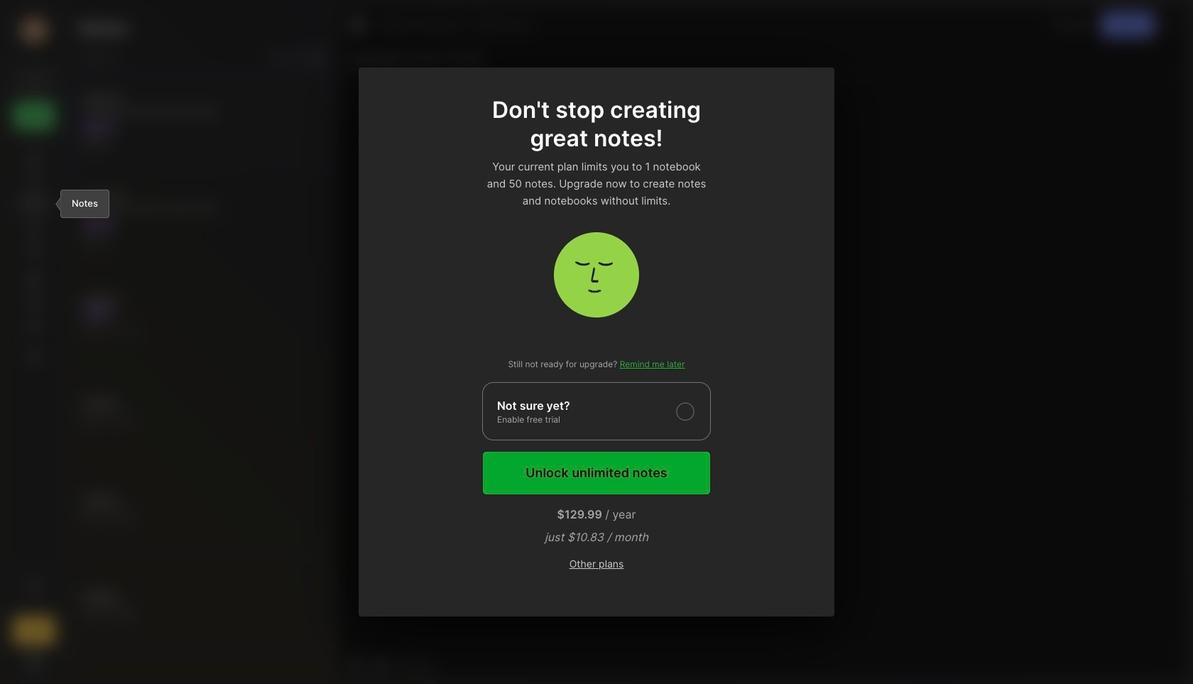 Task type: vqa. For each thing, say whether or not it's contained in the screenshot.
tree
yes



Task type: locate. For each thing, give the bounding box(es) containing it.
None checkbox
[[482, 382, 711, 440]]

tree
[[5, 139, 63, 553]]

expand note image
[[350, 16, 367, 33]]

add a reminder image
[[348, 656, 365, 674]]

upgrade image
[[26, 622, 43, 639]]

edit search image
[[26, 70, 43, 87]]

add tag image
[[372, 656, 389, 674]]

dialog
[[359, 67, 835, 617]]

home image
[[27, 151, 41, 166]]

Note Editor text field
[[340, 73, 1189, 650]]



Task type: describe. For each thing, give the bounding box(es) containing it.
happy face illustration image
[[554, 232, 639, 318]]

note window element
[[339, 4, 1189, 680]]

main element
[[0, 0, 68, 684]]

tree inside main element
[[5, 139, 63, 553]]



